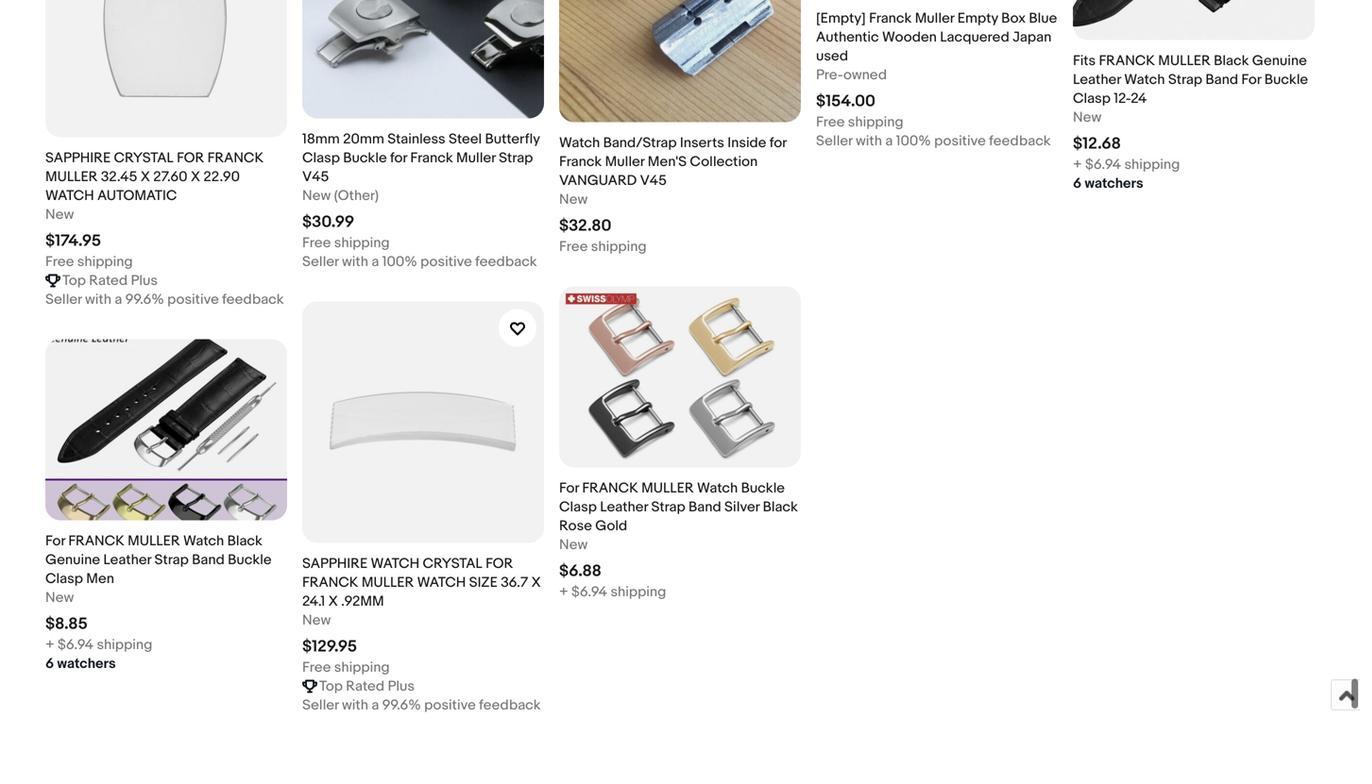 Task type: describe. For each thing, give the bounding box(es) containing it.
muller inside the '18mm 20mm stainless steel butterfly clasp buckle for franck muller strap v45 new (other) $30.99 free shipping seller with a 100% positive feedback'
[[456, 150, 496, 167]]

shipping inside fits franck muller black genuine leather watch strap band for buckle clasp 12-24 new $12.68 + $6.94 shipping 6 watchers
[[1124, 156, 1180, 173]]

franck inside [empty] franck muller empty box blue authentic wooden lacquered japan used pre-owned $154.00 free shipping seller with a 100% positive feedback
[[869, 10, 912, 27]]

group containing $154.00
[[45, 0, 1315, 716]]

new inside the '18mm 20mm stainless steel butterfly clasp buckle for franck muller strap v45 new (other) $30.99 free shipping seller with a 100% positive feedback'
[[302, 188, 331, 205]]

free inside sapphire watch crystal for franck muller watch size 36.7 x 24.1 x .92mm new $129.95 free shipping
[[302, 660, 331, 677]]

27.60
[[153, 169, 187, 186]]

seller with a 99.6% positive feedback for $174.95
[[45, 291, 284, 308]]

Seller with a 99.6% positive feedback text field
[[45, 290, 284, 309]]

for inside fits franck muller black genuine leather watch strap band for buckle clasp 12-24 new $12.68 + $6.94 shipping 6 watchers
[[1241, 71, 1261, 88]]

watchers inside fits franck muller black genuine leather watch strap band for buckle clasp 12-24 new $12.68 + $6.94 shipping 6 watchers
[[1085, 175, 1143, 192]]

buckle inside the 'for franck muller watch black genuine leather strap band buckle clasp men new $8.85 + $6.94 shipping 6 watchers'
[[228, 552, 272, 569]]

new inside for franck muller watch buckle clasp leather strap band silver black rose gold new $6.88 + $6.94 shipping
[[559, 537, 588, 554]]

top for free
[[62, 273, 86, 290]]

free shipping text field for $129.95
[[302, 659, 390, 678]]

franck inside sapphire crystal for franck muller 32.45 x 27.60 x 22.90 watch automatic new $174.95 free shipping
[[207, 150, 264, 167]]

plus for $174.95
[[131, 273, 158, 290]]

leather for $8.85
[[103, 552, 151, 569]]

stainless
[[387, 131, 445, 148]]

franck inside sapphire watch crystal for franck muller watch size 36.7 x 24.1 x .92mm new $129.95 free shipping
[[302, 575, 358, 592]]

a inside [empty] franck muller empty box blue authentic wooden lacquered japan used pre-owned $154.00 free shipping seller with a 100% positive feedback
[[885, 133, 893, 150]]

v45 inside 'watch band/strap inserts inside for franck muller men's collection vanguard v45 new $32.80 free shipping'
[[640, 172, 667, 189]]

shipping inside for franck muller watch buckle clasp leather strap band silver black rose gold new $6.88 + $6.94 shipping
[[611, 584, 666, 601]]

$6.94 inside fits franck muller black genuine leather watch strap band for buckle clasp 12-24 new $12.68 + $6.94 shipping 6 watchers
[[1085, 156, 1121, 173]]

fits franck muller black genuine leather watch strap band for buckle clasp 12-24 new $12.68 + $6.94 shipping 6 watchers
[[1073, 52, 1308, 192]]

$30.99 text field
[[302, 213, 354, 232]]

leather inside fits franck muller black genuine leather watch strap band for buckle clasp 12-24 new $12.68 + $6.94 shipping 6 watchers
[[1073, 71, 1121, 88]]

seller inside text box
[[45, 291, 82, 308]]

free shipping text field for $32.80
[[559, 238, 647, 256]]

black inside for franck muller watch buckle clasp leather strap band silver black rose gold new $6.88 + $6.94 shipping
[[763, 499, 798, 516]]

18mm
[[302, 131, 340, 148]]

for inside sapphire watch crystal for franck muller watch size 36.7 x 24.1 x .92mm new $129.95 free shipping
[[486, 556, 513, 573]]

99.6% for $174.95
[[125, 291, 164, 308]]

used
[[816, 48, 848, 65]]

$30.99
[[302, 213, 354, 232]]

shipping inside the '18mm 20mm stainless steel butterfly clasp buckle for franck muller strap v45 new (other) $30.99 free shipping seller with a 100% positive feedback'
[[334, 235, 390, 252]]

watch inside sapphire crystal for franck muller 32.45 x 27.60 x 22.90 watch automatic new $174.95 free shipping
[[45, 188, 94, 205]]

new text field for $32.80
[[559, 190, 588, 209]]

strap for 24
[[1168, 71, 1202, 88]]

steel
[[449, 131, 482, 148]]

$154.00 text field
[[816, 92, 875, 112]]

crystal inside sapphire watch crystal for franck muller watch size 36.7 x 24.1 x .92mm new $129.95 free shipping
[[423, 556, 482, 573]]

free inside [empty] franck muller empty box blue authentic wooden lacquered japan used pre-owned $154.00 free shipping seller with a 100% positive feedback
[[816, 114, 845, 131]]

band/strap
[[603, 135, 677, 152]]

men
[[86, 571, 114, 588]]

black inside the 'for franck muller watch black genuine leather strap band buckle clasp men new $8.85 + $6.94 shipping 6 watchers'
[[227, 533, 262, 550]]

watch inside for franck muller watch buckle clasp leather strap band silver black rose gold new $6.88 + $6.94 shipping
[[697, 480, 738, 497]]

top rated plus text field for $129.95
[[319, 678, 415, 697]]

silver
[[724, 499, 760, 516]]

muller for 24
[[1158, 52, 1211, 69]]

top rated plus for $129.95
[[319, 679, 415, 696]]

band for new
[[689, 499, 721, 516]]

+ $6.94 shipping text field
[[559, 583, 666, 602]]

with inside text field
[[342, 698, 368, 715]]

+ inside for franck muller watch buckle clasp leather strap band silver black rose gold new $6.88 + $6.94 shipping
[[559, 584, 568, 601]]

with inside text box
[[85, 291, 111, 308]]

plus for $129.95
[[388, 679, 415, 696]]

clasp inside the '18mm 20mm stainless steel butterfly clasp buckle for franck muller strap v45 new (other) $30.99 free shipping seller with a 100% positive feedback'
[[302, 150, 340, 167]]

vanguard
[[559, 172, 637, 189]]

franck inside the '18mm 20mm stainless steel butterfly clasp buckle for franck muller strap v45 new (other) $30.99 free shipping seller with a 100% positive feedback'
[[410, 150, 453, 167]]

inserts
[[680, 135, 724, 152]]

men's
[[648, 154, 687, 171]]

genuine inside fits franck muller black genuine leather watch strap band for buckle clasp 12-24 new $12.68 + $6.94 shipping 6 watchers
[[1252, 52, 1307, 69]]

for inside 'watch band/strap inserts inside for franck muller men's collection vanguard v45 new $32.80 free shipping'
[[769, 135, 787, 152]]

+ $6.94 shipping text field for $12.68
[[1073, 155, 1180, 174]]

v45 inside the '18mm 20mm stainless steel butterfly clasp buckle for franck muller strap v45 new (other) $30.99 free shipping seller with a 100% positive feedback'
[[302, 169, 329, 186]]

new text field for $6.88
[[559, 536, 588, 555]]

x right 24.1
[[328, 594, 338, 611]]

positive inside the '18mm 20mm stainless steel butterfly clasp buckle for franck muller strap v45 new (other) $30.99 free shipping seller with a 100% positive feedback'
[[420, 254, 472, 271]]

+ inside fits franck muller black genuine leather watch strap band for buckle clasp 12-24 new $12.68 + $6.94 shipping 6 watchers
[[1073, 156, 1082, 173]]

$6.88
[[559, 562, 602, 582]]

for inside the '18mm 20mm stainless steel butterfly clasp buckle for franck muller strap v45 new (other) $30.99 free shipping seller with a 100% positive feedback'
[[390, 150, 407, 167]]

new inside 'watch band/strap inserts inside for franck muller men's collection vanguard v45 new $32.80 free shipping'
[[559, 191, 588, 208]]

clasp inside for franck muller watch buckle clasp leather strap band silver black rose gold new $6.88 + $6.94 shipping
[[559, 499, 597, 516]]

$129.95
[[302, 638, 357, 657]]

[empty]
[[816, 10, 866, 27]]

franck for $8.85
[[68, 533, 124, 550]]

watch inside 'watch band/strap inserts inside for franck muller men's collection vanguard v45 new $32.80 free shipping'
[[559, 135, 600, 152]]

for inside sapphire crystal for franck muller 32.45 x 27.60 x 22.90 watch automatic new $174.95 free shipping
[[177, 150, 204, 167]]

band for 24
[[1205, 71, 1238, 88]]

6 watchers text field
[[45, 655, 116, 674]]

empty
[[957, 10, 998, 27]]

owned
[[843, 67, 887, 84]]

collection
[[690, 154, 758, 171]]

strap for $8.85
[[154, 552, 189, 569]]

feedback inside text field
[[479, 698, 541, 715]]

clasp inside the 'for franck muller watch black genuine leather strap band buckle clasp men new $8.85 + $6.94 shipping 6 watchers'
[[45, 571, 83, 588]]

sapphire crystal for franck muller 32.45 x 27.60 x 22.90 watch automatic new $174.95 free shipping
[[45, 150, 264, 271]]

band for $8.85
[[192, 552, 225, 569]]

shipping inside 'watch band/strap inserts inside for franck muller men's collection vanguard v45 new $32.80 free shipping'
[[591, 239, 647, 256]]

99.6% for $129.95
[[382, 698, 421, 715]]

$154.00
[[816, 92, 875, 112]]

wooden
[[882, 29, 937, 46]]

with inside [empty] franck muller empty box blue authentic wooden lacquered japan used pre-owned $154.00 free shipping seller with a 100% positive feedback
[[856, 133, 882, 150]]

buckle inside for franck muller watch buckle clasp leather strap band silver black rose gold new $6.88 + $6.94 shipping
[[741, 480, 785, 497]]

New (Other) text field
[[302, 187, 379, 205]]

for franck muller watch buckle clasp leather strap band silver black rose gold new $6.88 + $6.94 shipping
[[559, 480, 798, 601]]

36.7
[[501, 575, 528, 592]]

Seller with a 99.6% positive feedback text field
[[302, 697, 541, 716]]

$32.80 text field
[[559, 216, 611, 236]]

authentic
[[816, 29, 879, 46]]

top for $129.95
[[319, 679, 343, 696]]

new inside sapphire watch crystal for franck muller watch size 36.7 x 24.1 x .92mm new $129.95 free shipping
[[302, 613, 331, 630]]



Task type: vqa. For each thing, say whether or not it's contained in the screenshot.
X
yes



Task type: locate. For each thing, give the bounding box(es) containing it.
1 vertical spatial watch
[[371, 556, 419, 573]]

for franck muller watch black genuine leather strap band buckle clasp men new $8.85 + $6.94 shipping 6 watchers
[[45, 533, 272, 673]]

Pre-owned text field
[[816, 66, 887, 85]]

top rated plus down $129.95
[[319, 679, 415, 696]]

franck
[[869, 10, 912, 27], [410, 150, 453, 167], [559, 154, 602, 171]]

plus
[[131, 273, 158, 290], [388, 679, 415, 696]]

rated down $129.95
[[346, 679, 385, 696]]

franck up 24.1
[[302, 575, 358, 592]]

0 vertical spatial new text field
[[45, 205, 74, 224]]

0 horizontal spatial top rated plus text field
[[62, 272, 158, 290]]

x right 36.7
[[531, 575, 541, 592]]

crystal
[[114, 150, 174, 167], [423, 556, 482, 573]]

a
[[885, 133, 893, 150], [371, 254, 379, 271], [115, 291, 122, 308], [371, 698, 379, 715]]

group
[[45, 0, 1315, 716]]

free shipping text field down $154.00
[[816, 113, 904, 132]]

free down $32.80 at the left top of page
[[559, 239, 588, 256]]

24
[[1131, 90, 1147, 107]]

muller for $8.85
[[128, 533, 180, 550]]

1 horizontal spatial $6.94
[[571, 584, 607, 601]]

$12.68
[[1073, 134, 1121, 154]]

watchers down $8.85 at the left bottom of page
[[57, 656, 116, 673]]

strap inside the 'for franck muller watch black genuine leather strap band buckle clasp men new $8.85 + $6.94 shipping 6 watchers'
[[154, 552, 189, 569]]

x
[[140, 169, 150, 186], [191, 169, 200, 186], [531, 575, 541, 592], [328, 594, 338, 611]]

shipping down the gold
[[611, 584, 666, 601]]

franck inside 'watch band/strap inserts inside for franck muller men's collection vanguard v45 new $32.80 free shipping'
[[559, 154, 602, 171]]

muller down band/strap
[[605, 154, 644, 171]]

6 inside the 'for franck muller watch black genuine leather strap band buckle clasp men new $8.85 + $6.94 shipping 6 watchers'
[[45, 656, 54, 673]]

a inside text field
[[371, 698, 379, 715]]

sapphire up 32.45
[[45, 150, 111, 167]]

0 horizontal spatial black
[[227, 533, 262, 550]]

1 horizontal spatial new text field
[[302, 612, 331, 631]]

new up $30.99 'text box'
[[302, 188, 331, 205]]

0 horizontal spatial leather
[[103, 552, 151, 569]]

new text field up $8.85 at the left bottom of page
[[45, 589, 74, 608]]

new text field for $129.95
[[302, 612, 331, 631]]

genuine
[[1252, 52, 1307, 69], [45, 552, 100, 569]]

franck up '12-'
[[1099, 52, 1155, 69]]

2 horizontal spatial for
[[1241, 71, 1261, 88]]

1 horizontal spatial + $6.94 shipping text field
[[1073, 155, 1180, 174]]

0 vertical spatial crystal
[[114, 150, 174, 167]]

japan
[[1013, 29, 1051, 46]]

0 vertical spatial for
[[177, 150, 204, 167]]

+
[[1073, 156, 1082, 173], [559, 584, 568, 601], [45, 637, 54, 654]]

franck up vanguard
[[559, 154, 602, 171]]

0 horizontal spatial for
[[177, 150, 204, 167]]

muller
[[1158, 52, 1211, 69], [45, 169, 98, 186], [641, 480, 694, 497], [128, 533, 180, 550], [362, 575, 414, 592]]

1 vertical spatial new text field
[[559, 536, 588, 555]]

clasp left '12-'
[[1073, 90, 1111, 107]]

32.45
[[101, 169, 137, 186]]

with down $30.99
[[342, 254, 368, 271]]

new down 24.1
[[302, 613, 331, 630]]

new inside sapphire crystal for franck muller 32.45 x 27.60 x 22.90 watch automatic new $174.95 free shipping
[[45, 206, 74, 223]]

muller inside sapphire crystal for franck muller 32.45 x 27.60 x 22.90 watch automatic new $174.95 free shipping
[[45, 169, 98, 186]]

seller with a 99.6% positive feedback for $129.95
[[302, 698, 541, 715]]

shipping inside the 'for franck muller watch black genuine leather strap band buckle clasp men new $8.85 + $6.94 shipping 6 watchers'
[[97, 637, 152, 654]]

positive inside text field
[[424, 698, 476, 715]]

1 vertical spatial band
[[689, 499, 721, 516]]

franck inside for franck muller watch buckle clasp leather strap band silver black rose gold new $6.88 + $6.94 shipping
[[582, 480, 638, 497]]

1 horizontal spatial for
[[559, 480, 579, 497]]

new text field for $12.68
[[1073, 108, 1101, 127]]

6 inside fits franck muller black genuine leather watch strap band for buckle clasp 12-24 new $12.68 + $6.94 shipping 6 watchers
[[1073, 175, 1082, 192]]

franck up men
[[68, 533, 124, 550]]

a inside the '18mm 20mm stainless steel butterfly clasp buckle for franck muller strap v45 new (other) $30.99 free shipping seller with a 100% positive feedback'
[[371, 254, 379, 271]]

x up automatic at top left
[[140, 169, 150, 186]]

muller inside 'watch band/strap inserts inside for franck muller men's collection vanguard v45 new $32.80 free shipping'
[[605, 154, 644, 171]]

strap
[[1168, 71, 1202, 88], [499, 150, 533, 167], [651, 499, 685, 516], [154, 552, 189, 569]]

leather down fits
[[1073, 71, 1121, 88]]

franck up the 22.90
[[207, 150, 264, 167]]

strap inside the '18mm 20mm stainless steel butterfly clasp buckle for franck muller strap v45 new (other) $30.99 free shipping seller with a 100% positive feedback'
[[499, 150, 533, 167]]

0 vertical spatial top
[[62, 273, 86, 290]]

top rated plus
[[62, 273, 158, 290], [319, 679, 415, 696]]

2 vertical spatial leather
[[103, 552, 151, 569]]

$8.85
[[45, 615, 88, 635]]

seller with a 99.6% positive feedback
[[45, 291, 284, 308], [302, 698, 541, 715]]

99.6% inside text box
[[125, 291, 164, 308]]

shipping inside [empty] franck muller empty box blue authentic wooden lacquered japan used pre-owned $154.00 free shipping seller with a 100% positive feedback
[[848, 114, 904, 131]]

+ down $6.88 text field
[[559, 584, 568, 601]]

2 horizontal spatial leather
[[1073, 71, 1121, 88]]

muller for new
[[641, 480, 694, 497]]

seller with a 99.6% positive feedback down sapphire watch crystal for franck muller watch size 36.7 x 24.1 x .92mm new $129.95 free shipping
[[302, 698, 541, 715]]

free inside 'watch band/strap inserts inside for franck muller men's collection vanguard v45 new $32.80 free shipping'
[[559, 239, 588, 256]]

new up $12.68 text box at top
[[1073, 109, 1101, 126]]

new down rose
[[559, 537, 588, 554]]

100% inside the '18mm 20mm stainless steel butterfly clasp buckle for franck muller strap v45 new (other) $30.99 free shipping seller with a 100% positive feedback'
[[382, 254, 417, 271]]

0 horizontal spatial top rated plus
[[62, 273, 158, 290]]

6 watchers text field
[[1073, 174, 1143, 193]]

1 horizontal spatial top rated plus
[[319, 679, 415, 696]]

free shipping text field down $30.99
[[302, 234, 390, 253]]

seller
[[816, 133, 852, 150], [302, 254, 339, 271], [45, 291, 82, 308], [302, 698, 339, 715]]

watch up the "$174.95" text field
[[45, 188, 94, 205]]

0 horizontal spatial rated
[[89, 273, 128, 290]]

top rated plus for $174.95
[[62, 273, 158, 290]]

watchers down $12.68
[[1085, 175, 1143, 192]]

1 horizontal spatial v45
[[640, 172, 667, 189]]

1 vertical spatial $6.94
[[571, 584, 607, 601]]

1 horizontal spatial watchers
[[1085, 175, 1143, 192]]

2 vertical spatial for
[[45, 533, 65, 550]]

0 horizontal spatial for
[[390, 150, 407, 167]]

0 vertical spatial new text field
[[1073, 108, 1101, 127]]

free down $129.95 text field
[[302, 660, 331, 677]]

1 vertical spatial plus
[[388, 679, 415, 696]]

Free shipping text field
[[816, 113, 904, 132], [302, 234, 390, 253], [559, 238, 647, 256], [45, 253, 133, 272], [302, 659, 390, 678]]

new up $32.80 at the left top of page
[[559, 191, 588, 208]]

$174.95
[[45, 231, 101, 251]]

+ $6.94 shipping text field down $8.85 at the left bottom of page
[[45, 636, 152, 655]]

1 horizontal spatial seller with a 99.6% positive feedback
[[302, 698, 541, 715]]

seller down $129.95
[[302, 698, 339, 715]]

1 vertical spatial crystal
[[423, 556, 482, 573]]

franck for new
[[582, 480, 638, 497]]

0 horizontal spatial crystal
[[114, 150, 174, 167]]

shipping inside sapphire crystal for franck muller 32.45 x 27.60 x 22.90 watch automatic new $174.95 free shipping
[[77, 254, 133, 271]]

top down $174.95
[[62, 273, 86, 290]]

sapphire inside sapphire crystal for franck muller 32.45 x 27.60 x 22.90 watch automatic new $174.95 free shipping
[[45, 150, 111, 167]]

24.1
[[302, 594, 325, 611]]

pre-
[[816, 67, 843, 84]]

shipping
[[848, 114, 904, 131], [1124, 156, 1180, 173], [334, 235, 390, 252], [591, 239, 647, 256], [77, 254, 133, 271], [611, 584, 666, 601], [97, 637, 152, 654], [334, 660, 390, 677]]

1 horizontal spatial crystal
[[423, 556, 482, 573]]

new text field up $32.80 at the left top of page
[[559, 190, 588, 209]]

watch up .92mm
[[371, 556, 419, 573]]

clasp inside fits franck muller black genuine leather watch strap band for buckle clasp 12-24 new $12.68 + $6.94 shipping 6 watchers
[[1073, 90, 1111, 107]]

new text field up $174.95
[[45, 205, 74, 224]]

1 vertical spatial seller with a 99.6% positive feedback
[[302, 698, 541, 715]]

top rated plus text field for $174.95
[[62, 272, 158, 290]]

strap inside fits franck muller black genuine leather watch strap band for buckle clasp 12-24 new $12.68 + $6.94 shipping 6 watchers
[[1168, 71, 1202, 88]]

shipping down $174.95
[[77, 254, 133, 271]]

99.6%
[[125, 291, 164, 308], [382, 698, 421, 715]]

new
[[1073, 109, 1101, 126], [302, 188, 331, 205], [559, 191, 588, 208], [45, 206, 74, 223], [559, 537, 588, 554], [45, 590, 74, 607], [302, 613, 331, 630]]

1 vertical spatial 99.6%
[[382, 698, 421, 715]]

0 horizontal spatial 6
[[45, 656, 54, 673]]

for for $8.85
[[45, 533, 65, 550]]

rated down $174.95
[[89, 273, 128, 290]]

x right 27.60
[[191, 169, 200, 186]]

rated for $129.95
[[346, 679, 385, 696]]

for for new
[[559, 480, 579, 497]]

2 vertical spatial watch
[[417, 575, 466, 592]]

$6.88 text field
[[559, 562, 602, 582]]

free down $154.00
[[816, 114, 845, 131]]

[empty] franck muller empty box blue authentic wooden lacquered japan used pre-owned $154.00 free shipping seller with a 100% positive feedback
[[816, 10, 1057, 150]]

watch
[[1124, 71, 1165, 88], [559, 135, 600, 152], [697, 480, 738, 497], [183, 533, 224, 550]]

$6.94 inside for franck muller watch buckle clasp leather strap band silver black rose gold new $6.88 + $6.94 shipping
[[571, 584, 607, 601]]

6
[[1073, 175, 1082, 192], [45, 656, 54, 673]]

+ $6.94 shipping text field down $12.68
[[1073, 155, 1180, 174]]

0 vertical spatial top rated plus text field
[[62, 272, 158, 290]]

top rated plus down $174.95
[[62, 273, 158, 290]]

rose
[[559, 518, 592, 535]]

1 vertical spatial for
[[486, 556, 513, 573]]

+ down $8.85 at the left bottom of page
[[45, 637, 54, 654]]

1 vertical spatial top rated plus text field
[[319, 678, 415, 697]]

1 vertical spatial new text field
[[559, 190, 588, 209]]

franck
[[1099, 52, 1155, 69], [207, 150, 264, 167], [582, 480, 638, 497], [68, 533, 124, 550], [302, 575, 358, 592]]

free shipping text field for $174.95
[[45, 253, 133, 272]]

genuine inside the 'for franck muller watch black genuine leather strap band buckle clasp men new $8.85 + $6.94 shipping 6 watchers'
[[45, 552, 100, 569]]

0 horizontal spatial new text field
[[45, 205, 74, 224]]

$6.94
[[1085, 156, 1121, 173], [571, 584, 607, 601], [58, 637, 94, 654]]

1 vertical spatial 100%
[[382, 254, 417, 271]]

shipping up 6 watchers text box
[[1124, 156, 1180, 173]]

v45
[[302, 169, 329, 186], [640, 172, 667, 189]]

box
[[1001, 10, 1026, 27]]

+ down $12.68 text box at top
[[1073, 156, 1082, 173]]

0 horizontal spatial genuine
[[45, 552, 100, 569]]

franck inside the 'for franck muller watch black genuine leather strap band buckle clasp men new $8.85 + $6.94 shipping 6 watchers'
[[68, 533, 124, 550]]

1 horizontal spatial leather
[[600, 499, 648, 516]]

crystal up 32.45
[[114, 150, 174, 167]]

black inside fits franck muller black genuine leather watch strap band for buckle clasp 12-24 new $12.68 + $6.94 shipping 6 watchers
[[1214, 52, 1249, 69]]

watchers
[[1085, 175, 1143, 192], [57, 656, 116, 673]]

rated for $174.95
[[89, 273, 128, 290]]

inside
[[727, 135, 766, 152]]

6 down '$8.85' text field
[[45, 656, 54, 673]]

leather for new
[[600, 499, 648, 516]]

free inside sapphire crystal for franck muller 32.45 x 27.60 x 22.90 watch automatic new $174.95 free shipping
[[45, 254, 74, 271]]

clasp left men
[[45, 571, 83, 588]]

plus up seller with a 99.6% positive feedback text box
[[131, 273, 158, 290]]

muller inside for franck muller watch buckle clasp leather strap band silver black rose gold new $6.88 + $6.94 shipping
[[641, 480, 694, 497]]

0 vertical spatial leather
[[1073, 71, 1121, 88]]

for up 36.7
[[486, 556, 513, 573]]

shipping down $32.80 at the left top of page
[[591, 239, 647, 256]]

new up $8.85 at the left bottom of page
[[45, 590, 74, 607]]

band
[[1205, 71, 1238, 88], [689, 499, 721, 516], [192, 552, 225, 569]]

0 vertical spatial for
[[1241, 71, 1261, 88]]

watch inside the 'for franck muller watch black genuine leather strap band buckle clasp men new $8.85 + $6.94 shipping 6 watchers'
[[183, 533, 224, 550]]

plus up seller with a 99.6% positive feedback text field
[[388, 679, 415, 696]]

top
[[62, 273, 86, 290], [319, 679, 343, 696]]

leather
[[1073, 71, 1121, 88], [600, 499, 648, 516], [103, 552, 151, 569]]

1 horizontal spatial black
[[763, 499, 798, 516]]

1 horizontal spatial top
[[319, 679, 343, 696]]

20mm
[[343, 131, 384, 148]]

feedback inside [empty] franck muller empty box blue authentic wooden lacquered japan used pre-owned $154.00 free shipping seller with a 100% positive feedback
[[989, 133, 1051, 150]]

v45 up new (other) text box
[[302, 169, 329, 186]]

free shipping text field down $32.80 at the left top of page
[[559, 238, 647, 256]]

for
[[769, 135, 787, 152], [390, 150, 407, 167]]

watch inside fits franck muller black genuine leather watch strap band for buckle clasp 12-24 new $12.68 + $6.94 shipping 6 watchers
[[1124, 71, 1165, 88]]

1 horizontal spatial 6
[[1073, 175, 1082, 192]]

franck up "wooden"
[[869, 10, 912, 27]]

free shipping text field down $129.95 text field
[[302, 659, 390, 678]]

1 horizontal spatial for
[[769, 135, 787, 152]]

new text field down 24.1
[[302, 612, 331, 631]]

0 vertical spatial black
[[1214, 52, 1249, 69]]

1 vertical spatial sapphire
[[302, 556, 368, 573]]

0 vertical spatial watchers
[[1085, 175, 1143, 192]]

1 horizontal spatial franck
[[559, 154, 602, 171]]

leather inside the 'for franck muller watch black genuine leather strap band buckle clasp men new $8.85 + $6.94 shipping 6 watchers'
[[103, 552, 151, 569]]

shipping down $129.95 text field
[[334, 660, 390, 677]]

2 vertical spatial new text field
[[302, 612, 331, 631]]

fits
[[1073, 52, 1096, 69]]

1 horizontal spatial 100%
[[896, 133, 931, 150]]

free shipping text field for $30.99
[[302, 234, 390, 253]]

gold
[[595, 518, 627, 535]]

band inside for franck muller watch buckle clasp leather strap band silver black rose gold new $6.88 + $6.94 shipping
[[689, 499, 721, 516]]

with down $129.95 text field
[[342, 698, 368, 715]]

seller down $154.00 'text box'
[[816, 133, 852, 150]]

$174.95 text field
[[45, 231, 101, 251]]

positive inside [empty] franck muller empty box blue authentic wooden lacquered japan used pre-owned $154.00 free shipping seller with a 100% positive feedback
[[934, 133, 986, 150]]

0 vertical spatial rated
[[89, 273, 128, 290]]

franck inside fits franck muller black genuine leather watch strap band for buckle clasp 12-24 new $12.68 + $6.94 shipping 6 watchers
[[1099, 52, 1155, 69]]

feedback inside text box
[[222, 291, 284, 308]]

with inside the '18mm 20mm stainless steel butterfly clasp buckle for franck muller strap v45 new (other) $30.99 free shipping seller with a 100% positive feedback'
[[342, 254, 368, 271]]

top down $129.95 text field
[[319, 679, 343, 696]]

new inside fits franck muller black genuine leather watch strap band for buckle clasp 12-24 new $12.68 + $6.94 shipping 6 watchers
[[1073, 109, 1101, 126]]

1 horizontal spatial band
[[689, 499, 721, 516]]

new text field for $174.95
[[45, 205, 74, 224]]

1 horizontal spatial for
[[486, 556, 513, 573]]

0 vertical spatial 100%
[[896, 133, 931, 150]]

leather up men
[[103, 552, 151, 569]]

12-
[[1114, 90, 1131, 107]]

new text field for $8.85
[[45, 589, 74, 608]]

seller down $30.99
[[302, 254, 339, 271]]

watch left size
[[417, 575, 466, 592]]

butterfly
[[485, 131, 540, 148]]

1 vertical spatial +
[[559, 584, 568, 601]]

feedback inside the '18mm 20mm stainless steel butterfly clasp buckle for franck muller strap v45 new (other) $30.99 free shipping seller with a 100% positive feedback'
[[475, 254, 537, 271]]

free down the "$174.95" text field
[[45, 254, 74, 271]]

rated
[[89, 273, 128, 290], [346, 679, 385, 696]]

1 horizontal spatial muller
[[605, 154, 644, 171]]

.92mm
[[341, 594, 384, 611]]

lacquered
[[940, 29, 1009, 46]]

seller inside the '18mm 20mm stainless steel butterfly clasp buckle for franck muller strap v45 new (other) $30.99 free shipping seller with a 100% positive feedback'
[[302, 254, 339, 271]]

0 horizontal spatial new text field
[[45, 589, 74, 608]]

franck up the gold
[[582, 480, 638, 497]]

0 vertical spatial watch
[[45, 188, 94, 205]]

v45 down men's
[[640, 172, 667, 189]]

buckle
[[1264, 71, 1308, 88], [343, 150, 387, 167], [741, 480, 785, 497], [228, 552, 272, 569]]

0 vertical spatial 6
[[1073, 175, 1082, 192]]

99.6% inside text field
[[382, 698, 421, 715]]

muller up "wooden"
[[915, 10, 954, 27]]

sapphire watch crystal for franck muller watch size 36.7 x 24.1 x .92mm new $129.95 free shipping
[[302, 556, 541, 677]]

$6.94 down $6.88 text field
[[571, 584, 607, 601]]

muller inside [empty] franck muller empty box blue authentic wooden lacquered japan used pre-owned $154.00 free shipping seller with a 100% positive feedback
[[915, 10, 954, 27]]

$6.94 up 6 watchers text field
[[58, 637, 94, 654]]

2 horizontal spatial $6.94
[[1085, 156, 1121, 173]]

+ $6.94 shipping text field
[[1073, 155, 1180, 174], [45, 636, 152, 655]]

1 horizontal spatial rated
[[346, 679, 385, 696]]

leather up the gold
[[600, 499, 648, 516]]

0 horizontal spatial 99.6%
[[125, 291, 164, 308]]

top rated plus text field down $129.95
[[319, 678, 415, 697]]

clasp
[[1073, 90, 1111, 107], [302, 150, 340, 167], [559, 499, 597, 516], [45, 571, 83, 588]]

sapphire for $174.95
[[45, 150, 111, 167]]

1 horizontal spatial genuine
[[1252, 52, 1307, 69]]

0 vertical spatial + $6.94 shipping text field
[[1073, 155, 1180, 174]]

0 vertical spatial genuine
[[1252, 52, 1307, 69]]

shipping down $30.99 'text box'
[[334, 235, 390, 252]]

clasp up rose
[[559, 499, 597, 516]]

0 vertical spatial $6.94
[[1085, 156, 1121, 173]]

$6.94 inside the 'for franck muller watch black genuine leather strap band buckle clasp men new $8.85 + $6.94 shipping 6 watchers'
[[58, 637, 94, 654]]

0 vertical spatial seller with a 99.6% positive feedback
[[45, 291, 284, 308]]

2 horizontal spatial muller
[[915, 10, 954, 27]]

$32.80
[[559, 216, 611, 236]]

franck down stainless on the left top of the page
[[410, 150, 453, 167]]

$8.85 text field
[[45, 615, 88, 635]]

sapphire for new
[[302, 556, 368, 573]]

a inside text box
[[115, 291, 122, 308]]

Seller with a 100% positive feedback text field
[[302, 253, 537, 272]]

sapphire up 24.1
[[302, 556, 368, 573]]

for up 27.60
[[177, 150, 204, 167]]

2 horizontal spatial +
[[1073, 156, 1082, 173]]

$6.94 up 6 watchers text box
[[1085, 156, 1121, 173]]

seller with a 99.6% positive feedback down sapphire crystal for franck muller 32.45 x 27.60 x 22.90 watch automatic new $174.95 free shipping
[[45, 291, 284, 308]]

crystal inside sapphire crystal for franck muller 32.45 x 27.60 x 22.90 watch automatic new $174.95 free shipping
[[114, 150, 174, 167]]

for right inside on the top right of the page
[[769, 135, 787, 152]]

seller inside [empty] franck muller empty box blue authentic wooden lacquered japan used pre-owned $154.00 free shipping seller with a 100% positive feedback
[[816, 133, 852, 150]]

1 vertical spatial leather
[[600, 499, 648, 516]]

crystal up size
[[423, 556, 482, 573]]

buckle inside fits franck muller black genuine leather watch strap band for buckle clasp 12-24 new $12.68 + $6.94 shipping 6 watchers
[[1264, 71, 1308, 88]]

band inside fits franck muller black genuine leather watch strap band for buckle clasp 12-24 new $12.68 + $6.94 shipping 6 watchers
[[1205, 71, 1238, 88]]

new up $174.95
[[45, 206, 74, 223]]

clasp down 18mm
[[302, 150, 340, 167]]

0 horizontal spatial muller
[[456, 150, 496, 167]]

free
[[816, 114, 845, 131], [302, 235, 331, 252], [559, 239, 588, 256], [45, 254, 74, 271], [302, 660, 331, 677]]

100% inside [empty] franck muller empty box blue authentic wooden lacquered japan used pre-owned $154.00 free shipping seller with a 100% positive feedback
[[896, 133, 931, 150]]

free shipping text field for $154.00
[[816, 113, 904, 132]]

99.6% down sapphire watch crystal for franck muller watch size 36.7 x 24.1 x .92mm new $129.95 free shipping
[[382, 698, 421, 715]]

blue
[[1029, 10, 1057, 27]]

1 horizontal spatial 99.6%
[[382, 698, 421, 715]]

black
[[1214, 52, 1249, 69], [763, 499, 798, 516], [227, 533, 262, 550]]

0 horizontal spatial $6.94
[[58, 637, 94, 654]]

size
[[469, 575, 498, 592]]

2 vertical spatial band
[[192, 552, 225, 569]]

free inside the '18mm 20mm stainless steel butterfly clasp buckle for franck muller strap v45 new (other) $30.99 free shipping seller with a 100% positive feedback'
[[302, 235, 331, 252]]

watch
[[45, 188, 94, 205], [371, 556, 419, 573], [417, 575, 466, 592]]

+ $6.94 shipping text field for $6.94
[[45, 636, 152, 655]]

0 vertical spatial 99.6%
[[125, 291, 164, 308]]

for
[[1241, 71, 1261, 88], [559, 480, 579, 497], [45, 533, 65, 550]]

0 vertical spatial band
[[1205, 71, 1238, 88]]

positive
[[934, 133, 986, 150], [420, 254, 472, 271], [167, 291, 219, 308], [424, 698, 476, 715]]

0 vertical spatial plus
[[131, 273, 158, 290]]

for
[[177, 150, 204, 167], [486, 556, 513, 573]]

new inside the 'for franck muller watch black genuine leather strap band buckle clasp men new $8.85 + $6.94 shipping 6 watchers'
[[45, 590, 74, 607]]

band inside the 'for franck muller watch black genuine leather strap band buckle clasp men new $8.85 + $6.94 shipping 6 watchers'
[[192, 552, 225, 569]]

watch band/strap inserts inside for franck muller men's collection vanguard v45 new $32.80 free shipping
[[559, 135, 787, 256]]

buckle inside the '18mm 20mm stainless steel butterfly clasp buckle for franck muller strap v45 new (other) $30.99 free shipping seller with a 100% positive feedback'
[[343, 150, 387, 167]]

0 horizontal spatial sapphire
[[45, 150, 111, 167]]

sapphire inside sapphire watch crystal for franck muller watch size 36.7 x 24.1 x .92mm new $129.95 free shipping
[[302, 556, 368, 573]]

franck for 24
[[1099, 52, 1155, 69]]

18mm 20mm stainless steel butterfly clasp buckle for franck muller strap v45 new (other) $30.99 free shipping seller with a 100% positive feedback
[[302, 131, 540, 271]]

seller inside text field
[[302, 698, 339, 715]]

feedback
[[989, 133, 1051, 150], [475, 254, 537, 271], [222, 291, 284, 308], [479, 698, 541, 715]]

for down stainless on the left top of the page
[[390, 150, 407, 167]]

free shipping text field down $174.95
[[45, 253, 133, 272]]

0 vertical spatial sapphire
[[45, 150, 111, 167]]

2 horizontal spatial band
[[1205, 71, 1238, 88]]

2 horizontal spatial new text field
[[559, 536, 588, 555]]

watchers inside the 'for franck muller watch black genuine leather strap band buckle clasp men new $8.85 + $6.94 shipping 6 watchers'
[[57, 656, 116, 673]]

with down $154.00 'text box'
[[856, 133, 882, 150]]

positive inside text box
[[167, 291, 219, 308]]

1 vertical spatial 6
[[45, 656, 54, 673]]

Top Rated Plus text field
[[62, 272, 158, 290], [319, 678, 415, 697]]

1 vertical spatial genuine
[[45, 552, 100, 569]]

1 vertical spatial top
[[319, 679, 343, 696]]

strap for new
[[651, 499, 685, 516]]

1 horizontal spatial sapphire
[[302, 556, 368, 573]]

shipping down $154.00
[[848, 114, 904, 131]]

0 horizontal spatial + $6.94 shipping text field
[[45, 636, 152, 655]]

sapphire
[[45, 150, 111, 167], [302, 556, 368, 573]]

0 horizontal spatial +
[[45, 637, 54, 654]]

leather inside for franck muller watch buckle clasp leather strap band silver black rose gold new $6.88 + $6.94 shipping
[[600, 499, 648, 516]]

shipping up 6 watchers text field
[[97, 637, 152, 654]]

New text field
[[45, 205, 74, 224], [559, 536, 588, 555], [302, 612, 331, 631]]

22.90
[[203, 169, 240, 186]]

new text field down rose
[[559, 536, 588, 555]]

for inside for franck muller watch buckle clasp leather strap band silver black rose gold new $6.88 + $6.94 shipping
[[559, 480, 579, 497]]

muller
[[915, 10, 954, 27], [456, 150, 496, 167], [605, 154, 644, 171]]

seller down the "$174.95" text field
[[45, 291, 82, 308]]

1 vertical spatial rated
[[346, 679, 385, 696]]

$12.68 text field
[[1073, 134, 1121, 154]]

with down $174.95
[[85, 291, 111, 308]]

new text field up $12.68 text box at top
[[1073, 108, 1101, 127]]

New text field
[[1073, 108, 1101, 127], [559, 190, 588, 209], [45, 589, 74, 608]]

0 horizontal spatial plus
[[131, 273, 158, 290]]

0 horizontal spatial 100%
[[382, 254, 417, 271]]

99.6% down sapphire crystal for franck muller 32.45 x 27.60 x 22.90 watch automatic new $174.95 free shipping
[[125, 291, 164, 308]]

+ inside the 'for franck muller watch black genuine leather strap band buckle clasp men new $8.85 + $6.94 shipping 6 watchers'
[[45, 637, 54, 654]]

with
[[856, 133, 882, 150], [342, 254, 368, 271], [85, 291, 111, 308], [342, 698, 368, 715]]

muller down steel at top
[[456, 150, 496, 167]]

$129.95 text field
[[302, 638, 357, 657]]

0 vertical spatial +
[[1073, 156, 1082, 173]]

1 vertical spatial for
[[559, 480, 579, 497]]

shipping inside sapphire watch crystal for franck muller watch size 36.7 x 24.1 x .92mm new $129.95 free shipping
[[334, 660, 390, 677]]

muller inside sapphire watch crystal for franck muller watch size 36.7 x 24.1 x .92mm new $129.95 free shipping
[[362, 575, 414, 592]]

2 horizontal spatial black
[[1214, 52, 1249, 69]]

2 vertical spatial new text field
[[45, 589, 74, 608]]

6 down $12.68 text box at top
[[1073, 175, 1082, 192]]

automatic
[[97, 188, 177, 205]]

free down $30.99
[[302, 235, 331, 252]]

100%
[[896, 133, 931, 150], [382, 254, 417, 271]]

top rated plus text field down $174.95
[[62, 272, 158, 290]]

(other)
[[334, 188, 379, 205]]

Seller with a 100% positive feedback text field
[[816, 132, 1051, 151]]



